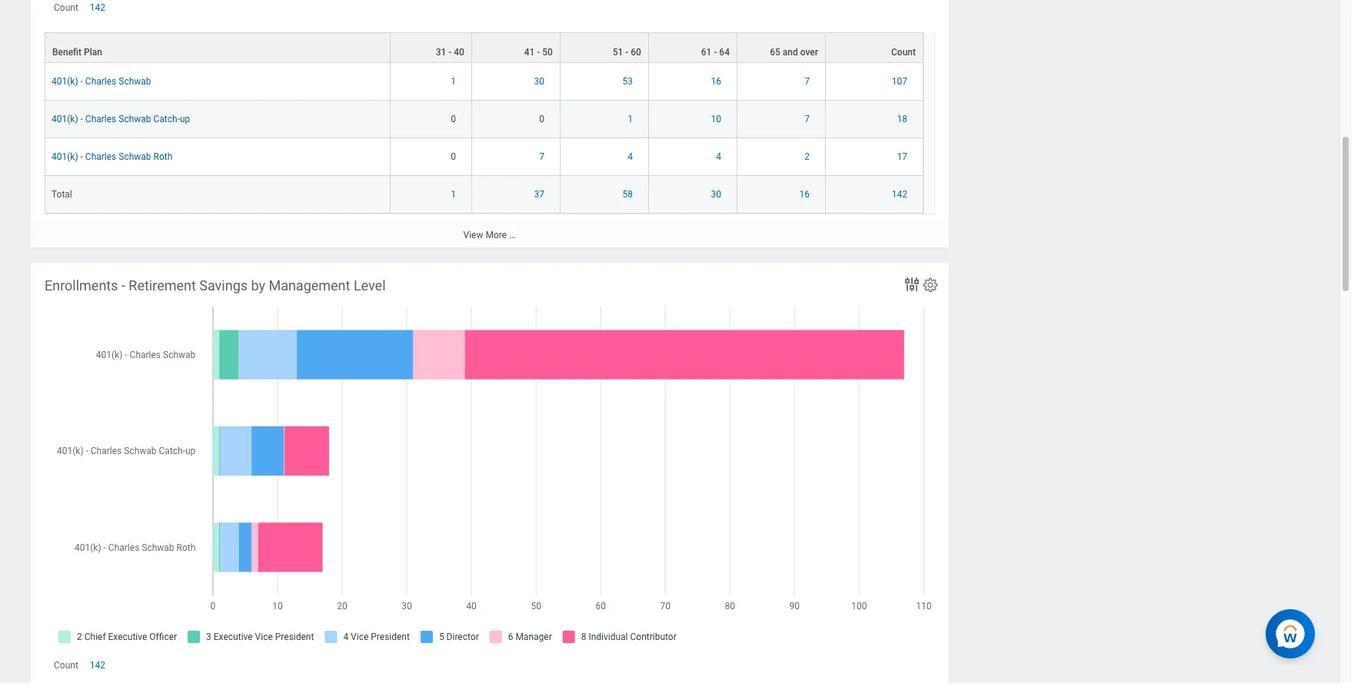 Task type: vqa. For each thing, say whether or not it's contained in the screenshot.


Task type: describe. For each thing, give the bounding box(es) containing it.
18 button
[[897, 113, 910, 126]]

charles for 401(k) - charles schwab roth
[[85, 152, 116, 162]]

- for 31 - 40
[[449, 47, 452, 58]]

1 vertical spatial 16 button
[[799, 189, 812, 201]]

41
[[524, 47, 535, 58]]

58
[[623, 189, 633, 200]]

2 vertical spatial 7
[[539, 152, 544, 162]]

50
[[542, 47, 553, 58]]

1 button for 30
[[451, 76, 458, 88]]

41 - 50
[[524, 47, 553, 58]]

enrollments - retirement savings by management level element
[[31, 263, 949, 684]]

0 vertical spatial 142 button
[[90, 2, 108, 14]]

1 4 from the left
[[628, 152, 633, 162]]

0 vertical spatial count
[[54, 2, 78, 13]]

51 - 60
[[613, 47, 641, 58]]

row containing 401(k) - charles schwab
[[45, 63, 924, 101]]

level
[[354, 278, 386, 294]]

benefit
[[52, 47, 82, 58]]

total element
[[52, 186, 72, 200]]

61 - 64
[[701, 47, 730, 58]]

0 horizontal spatial 30 button
[[534, 76, 547, 88]]

30 for right 30 button
[[711, 189, 721, 200]]

1 vertical spatial 142 button
[[892, 189, 910, 201]]

- for 401(k) - charles schwab roth
[[80, 152, 83, 162]]

- for 41 - 50
[[537, 47, 540, 58]]

0 horizontal spatial 16 button
[[711, 76, 724, 88]]

30 for left 30 button
[[534, 76, 544, 87]]

management
[[269, 278, 350, 294]]

31 - 40 button
[[391, 33, 471, 62]]

view more ... link
[[31, 222, 949, 248]]

total
[[52, 189, 72, 200]]

...
[[509, 230, 516, 241]]

401(k) - charles schwab catch-up link
[[52, 111, 190, 125]]

1 horizontal spatial 30 button
[[711, 189, 724, 201]]

row containing benefit plan
[[45, 33, 924, 63]]

17 button
[[897, 151, 910, 163]]

31 - 40
[[436, 47, 464, 58]]

107 button
[[892, 76, 910, 88]]

2 button
[[805, 151, 812, 163]]

65 and over button
[[738, 33, 825, 62]]

and
[[783, 47, 798, 58]]

schwab inside "link"
[[119, 76, 151, 87]]

40
[[454, 47, 464, 58]]

catch-
[[153, 114, 180, 125]]

- for 401(k) - charles schwab catch-up
[[80, 114, 83, 125]]

31
[[436, 47, 446, 58]]

retirement
[[129, 278, 196, 294]]

142 button inside enrollments - retirement savings by management level element
[[90, 660, 108, 672]]

savings
[[199, 278, 248, 294]]

benefit plan button
[[45, 33, 390, 62]]

61
[[701, 47, 712, 58]]

0 vertical spatial 142
[[90, 2, 105, 13]]

10 button
[[711, 113, 724, 126]]

401(k) - charles schwab roth link
[[52, 149, 172, 162]]

- for enrollments - retirement savings by management level
[[121, 278, 125, 294]]

107
[[892, 76, 908, 87]]

more
[[486, 230, 507, 241]]

65
[[770, 47, 780, 58]]

schwab for catch-
[[119, 114, 151, 125]]

0 button for 7
[[451, 151, 458, 163]]

401(k) for 401(k) - charles schwab catch-up
[[52, 114, 78, 125]]

142 inside row
[[892, 189, 908, 200]]

1 vertical spatial 1
[[628, 114, 633, 125]]

51
[[613, 47, 623, 58]]



Task type: locate. For each thing, give the bounding box(es) containing it.
schwab for roth
[[119, 152, 151, 162]]

1 vertical spatial 30 button
[[711, 189, 724, 201]]

30
[[534, 76, 544, 87], [711, 189, 721, 200]]

charles
[[85, 76, 116, 87], [85, 114, 116, 125], [85, 152, 116, 162]]

142 button
[[90, 2, 108, 14], [892, 189, 910, 201], [90, 660, 108, 672]]

count inside enrollments - retirement savings by management level element
[[54, 661, 78, 671]]

0 vertical spatial 401(k)
[[52, 76, 78, 87]]

by
[[251, 278, 265, 294]]

0 horizontal spatial 30
[[534, 76, 544, 87]]

7 for 16
[[805, 76, 810, 87]]

7 down over
[[805, 76, 810, 87]]

0 button for 0
[[451, 113, 458, 126]]

0 vertical spatial 7
[[805, 76, 810, 87]]

0 for 7
[[451, 152, 456, 162]]

1 vertical spatial 1 button
[[628, 113, 635, 126]]

- for 51 - 60
[[626, 47, 629, 58]]

7 button for 107
[[805, 76, 812, 88]]

4 up 58 button
[[628, 152, 633, 162]]

charles down plan
[[85, 76, 116, 87]]

2 vertical spatial 142
[[90, 661, 105, 671]]

1 down 53 button
[[628, 114, 633, 125]]

16
[[711, 76, 721, 87], [799, 189, 810, 200]]

4 button down 10 button
[[716, 151, 724, 163]]

- down 401(k) - charles schwab
[[80, 114, 83, 125]]

30 button
[[534, 76, 547, 88], [711, 189, 724, 201]]

4 row from the top
[[45, 139, 924, 176]]

plan
[[84, 47, 102, 58]]

0 for 0
[[451, 114, 456, 125]]

53 button
[[623, 76, 635, 88]]

1 down 31 - 40
[[451, 76, 456, 87]]

count button
[[826, 33, 923, 62]]

7 up 2
[[805, 114, 810, 125]]

5 row from the top
[[45, 176, 924, 214]]

roth
[[153, 152, 172, 162]]

16 for the bottom 16 button
[[799, 189, 810, 200]]

0 vertical spatial 30
[[534, 76, 544, 87]]

1 button down 31 - 40
[[451, 76, 458, 88]]

4 button up 58 button
[[628, 151, 635, 163]]

51 - 60 button
[[561, 33, 648, 62]]

64
[[719, 47, 730, 58]]

over
[[800, 47, 818, 58]]

7 button
[[805, 76, 812, 88], [805, 113, 812, 126], [539, 151, 547, 163]]

0 vertical spatial charles
[[85, 76, 116, 87]]

16 button
[[711, 76, 724, 88], [799, 189, 812, 201]]

1 horizontal spatial 16 button
[[799, 189, 812, 201]]

charles down 401(k) - charles schwab
[[85, 114, 116, 125]]

41 - 50 button
[[472, 33, 560, 62]]

2 vertical spatial 1
[[451, 189, 456, 200]]

0 vertical spatial 1
[[451, 76, 456, 87]]

benefit plan
[[52, 47, 102, 58]]

37 button
[[534, 189, 547, 201]]

1 vertical spatial charles
[[85, 114, 116, 125]]

18
[[897, 114, 908, 125]]

3 schwab from the top
[[119, 152, 151, 162]]

configure enrollments - retirement savings by management level image
[[922, 277, 939, 294]]

1 horizontal spatial 30
[[711, 189, 721, 200]]

58 button
[[623, 189, 635, 201]]

1 row from the top
[[45, 33, 924, 63]]

count inside count popup button
[[891, 47, 916, 58]]

1 vertical spatial 142
[[892, 189, 908, 200]]

1 horizontal spatial 16
[[799, 189, 810, 200]]

1 vertical spatial schwab
[[119, 114, 151, 125]]

17
[[897, 152, 908, 162]]

7 for 10
[[805, 114, 810, 125]]

1 button
[[451, 76, 458, 88], [628, 113, 635, 126], [451, 189, 458, 201]]

1 up view more ... link
[[451, 189, 456, 200]]

- left "50"
[[537, 47, 540, 58]]

- down the benefit plan
[[80, 76, 83, 87]]

30 down 41 - 50
[[534, 76, 544, 87]]

401(k) down 401(k) - charles schwab
[[52, 114, 78, 125]]

0 vertical spatial 7 button
[[805, 76, 812, 88]]

16 for leftmost 16 button
[[711, 76, 721, 87]]

30 button down 41 - 50
[[534, 76, 547, 88]]

enrollments - retirement savings by age group element
[[31, 0, 949, 248]]

1 button down 53 button
[[628, 113, 635, 126]]

401(k) - charles schwab roth
[[52, 152, 172, 162]]

2 vertical spatial 142 button
[[90, 660, 108, 672]]

0 horizontal spatial 4
[[628, 152, 633, 162]]

4 button
[[628, 151, 635, 163], [716, 151, 724, 163]]

1 button for 37
[[451, 189, 458, 201]]

60
[[631, 47, 641, 58]]

configure and view chart data image
[[903, 275, 921, 294]]

401(k)
[[52, 76, 78, 87], [52, 114, 78, 125], [52, 152, 78, 162]]

2
[[805, 152, 810, 162]]

7 button down over
[[805, 76, 812, 88]]

- left 60
[[626, 47, 629, 58]]

1 for 30
[[451, 76, 456, 87]]

2 vertical spatial schwab
[[119, 152, 151, 162]]

1 horizontal spatial 4 button
[[716, 151, 724, 163]]

10
[[711, 114, 721, 125]]

- left 64
[[714, 47, 717, 58]]

2 charles from the top
[[85, 114, 116, 125]]

0 button
[[451, 113, 458, 126], [539, 113, 547, 126], [451, 151, 458, 163]]

charles inside "link"
[[85, 76, 116, 87]]

4
[[628, 152, 633, 162], [716, 152, 721, 162]]

view
[[463, 230, 483, 241]]

schwab left catch-
[[119, 114, 151, 125]]

1 vertical spatial 16
[[799, 189, 810, 200]]

0
[[451, 114, 456, 125], [539, 114, 544, 125], [451, 152, 456, 162]]

401(k) - charles schwab catch-up
[[52, 114, 190, 125]]

0 vertical spatial 16
[[711, 76, 721, 87]]

7 up 37 button
[[539, 152, 544, 162]]

2 vertical spatial 7 button
[[539, 151, 547, 163]]

1 charles from the top
[[85, 76, 116, 87]]

0 vertical spatial 30 button
[[534, 76, 547, 88]]

count
[[54, 2, 78, 13], [891, 47, 916, 58], [54, 661, 78, 671]]

7 button up 2
[[805, 113, 812, 126]]

3 401(k) from the top
[[52, 152, 78, 162]]

row containing 401(k) - charles schwab catch-up
[[45, 101, 924, 139]]

0 horizontal spatial 16
[[711, 76, 721, 87]]

charles down 401(k) - charles schwab catch-up
[[85, 152, 116, 162]]

schwab up 401(k) - charles schwab catch-up link
[[119, 76, 151, 87]]

401(k) inside "link"
[[52, 76, 78, 87]]

401(k) up total element
[[52, 152, 78, 162]]

1 horizontal spatial 4
[[716, 152, 721, 162]]

30 down 10 button
[[711, 189, 721, 200]]

7
[[805, 76, 810, 87], [805, 114, 810, 125], [539, 152, 544, 162]]

2 401(k) from the top
[[52, 114, 78, 125]]

16 button down 61 - 64
[[711, 76, 724, 88]]

- for 61 - 64
[[714, 47, 717, 58]]

4 down 10 button
[[716, 152, 721, 162]]

-
[[449, 47, 452, 58], [537, 47, 540, 58], [626, 47, 629, 58], [714, 47, 717, 58], [80, 76, 83, 87], [80, 114, 83, 125], [80, 152, 83, 162], [121, 278, 125, 294]]

0 vertical spatial schwab
[[119, 76, 151, 87]]

53
[[623, 76, 633, 87]]

16 down 2
[[799, 189, 810, 200]]

7 button for 18
[[805, 113, 812, 126]]

- inside "link"
[[80, 76, 83, 87]]

401(k) - charles schwab
[[52, 76, 151, 87]]

- for 401(k) - charles schwab
[[80, 76, 83, 87]]

3 charles from the top
[[85, 152, 116, 162]]

up
[[180, 114, 190, 125]]

1 vertical spatial 401(k)
[[52, 114, 78, 125]]

view more ...
[[463, 230, 516, 241]]

1 vertical spatial 30
[[711, 189, 721, 200]]

1
[[451, 76, 456, 87], [628, 114, 633, 125], [451, 189, 456, 200]]

142 inside enrollments - retirement savings by management level element
[[90, 661, 105, 671]]

7 button up 37 button
[[539, 151, 547, 163]]

1 button up view more ... link
[[451, 189, 458, 201]]

142
[[90, 2, 105, 13], [892, 189, 908, 200], [90, 661, 105, 671]]

1 401(k) from the top
[[52, 76, 78, 87]]

schwab left roth
[[119, 152, 151, 162]]

61 - 64 button
[[649, 33, 737, 62]]

- down 401(k) - charles schwab catch-up
[[80, 152, 83, 162]]

1 vertical spatial 7
[[805, 114, 810, 125]]

401(k) - charles schwab link
[[52, 73, 151, 87]]

1 vertical spatial count
[[891, 47, 916, 58]]

1 schwab from the top
[[119, 76, 151, 87]]

0 horizontal spatial 4 button
[[628, 151, 635, 163]]

1 vertical spatial 7 button
[[805, 113, 812, 126]]

2 schwab from the top
[[119, 114, 151, 125]]

enrollments
[[45, 278, 118, 294]]

2 vertical spatial 1 button
[[451, 189, 458, 201]]

2 row from the top
[[45, 63, 924, 101]]

3 row from the top
[[45, 101, 924, 139]]

65 and over
[[770, 47, 818, 58]]

row containing 401(k) - charles schwab roth
[[45, 139, 924, 176]]

- left 40
[[449, 47, 452, 58]]

37
[[534, 189, 544, 200]]

1 for 37
[[451, 189, 456, 200]]

charles for 401(k) - charles schwab
[[85, 76, 116, 87]]

0 vertical spatial 1 button
[[451, 76, 458, 88]]

schwab
[[119, 76, 151, 87], [119, 114, 151, 125], [119, 152, 151, 162]]

0 vertical spatial 16 button
[[711, 76, 724, 88]]

16 down 61 - 64
[[711, 76, 721, 87]]

enrollments - retirement savings by management level
[[45, 278, 386, 294]]

row
[[45, 33, 924, 63], [45, 63, 924, 101], [45, 101, 924, 139], [45, 139, 924, 176], [45, 176, 924, 214]]

401(k) for 401(k) - charles schwab
[[52, 76, 78, 87]]

2 vertical spatial 401(k)
[[52, 152, 78, 162]]

- inside popup button
[[626, 47, 629, 58]]

row containing total
[[45, 176, 924, 214]]

- inside "popup button"
[[714, 47, 717, 58]]

2 vertical spatial count
[[54, 661, 78, 671]]

2 vertical spatial charles
[[85, 152, 116, 162]]

2 4 button from the left
[[716, 151, 724, 163]]

401(k) for 401(k) - charles schwab roth
[[52, 152, 78, 162]]

401(k) down benefit
[[52, 76, 78, 87]]

1 4 button from the left
[[628, 151, 635, 163]]

16 button down 2
[[799, 189, 812, 201]]

- left retirement
[[121, 278, 125, 294]]

2 4 from the left
[[716, 152, 721, 162]]

charles for 401(k) - charles schwab catch-up
[[85, 114, 116, 125]]

30 button down 10 button
[[711, 189, 724, 201]]



